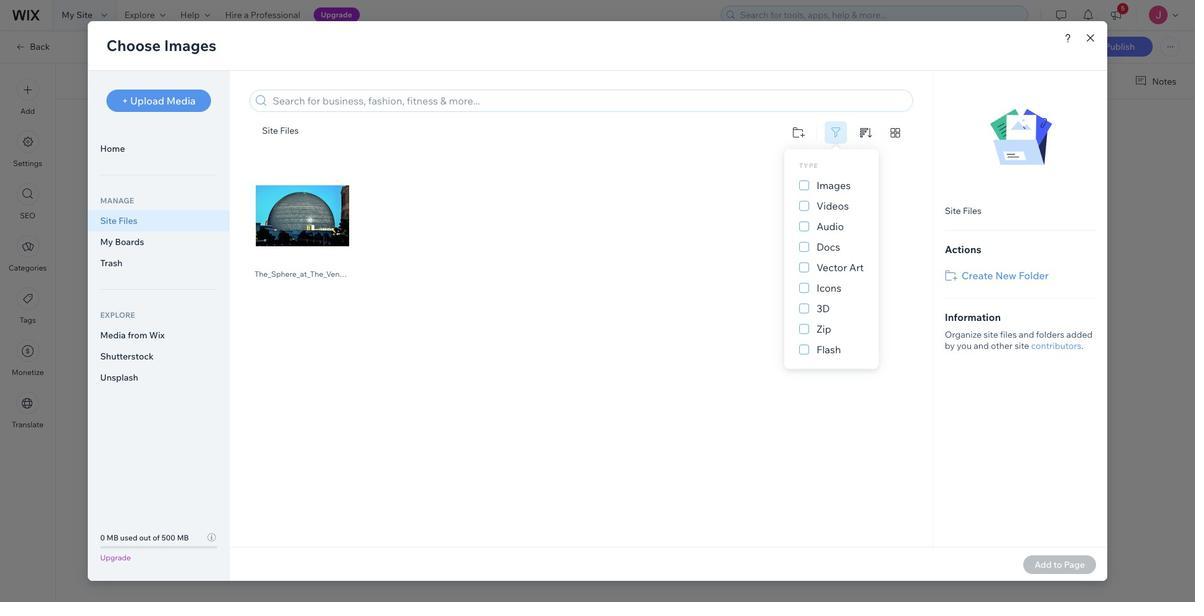 Task type: vqa. For each thing, say whether or not it's contained in the screenshot.
"(PX)" to the left
no



Task type: locate. For each thing, give the bounding box(es) containing it.
publish button
[[1087, 37, 1153, 57]]

my
[[62, 9, 74, 21]]

add button
[[17, 78, 39, 116]]

settings
[[13, 159, 42, 168]]

preview button
[[1036, 42, 1069, 53]]

a
[[244, 9, 249, 21]]

explore
[[124, 9, 155, 21]]

upgrade
[[321, 10, 352, 19]]

add
[[20, 106, 35, 116]]

hire
[[225, 9, 242, 21]]

categories
[[9, 263, 47, 273]]

menu containing add
[[0, 71, 55, 437]]

upgrade button
[[314, 7, 360, 22]]

help button
[[173, 0, 218, 30]]

back button
[[15, 41, 50, 52]]

monetize button
[[12, 340, 44, 377]]

menu
[[0, 71, 55, 437]]

5
[[1121, 4, 1125, 12]]

translate
[[12, 420, 44, 430]]



Task type: describe. For each thing, give the bounding box(es) containing it.
professional
[[251, 9, 300, 21]]

my site
[[62, 9, 93, 21]]

hire a professional
[[225, 9, 300, 21]]

Search for tools, apps, help & more... field
[[737, 6, 1024, 24]]

seo button
[[17, 183, 39, 220]]

tags
[[20, 316, 36, 325]]

paragraph button
[[401, 72, 459, 89]]

translate button
[[12, 392, 44, 430]]

categories button
[[9, 235, 47, 273]]

site
[[76, 9, 93, 21]]

Add a Catchy Title text field
[[395, 115, 842, 138]]

hire a professional link
[[218, 0, 308, 30]]

settings button
[[13, 131, 42, 168]]

back
[[30, 41, 50, 52]]

seo
[[20, 211, 36, 220]]

help
[[180, 9, 200, 21]]

notes
[[1153, 76, 1177, 87]]

tags button
[[17, 288, 39, 325]]

5 button
[[1103, 0, 1130, 30]]

preview
[[1036, 42, 1069, 53]]

publish
[[1105, 41, 1135, 52]]

paragraph
[[404, 75, 446, 86]]

notes button
[[1130, 73, 1181, 90]]

monetize
[[12, 368, 44, 377]]



